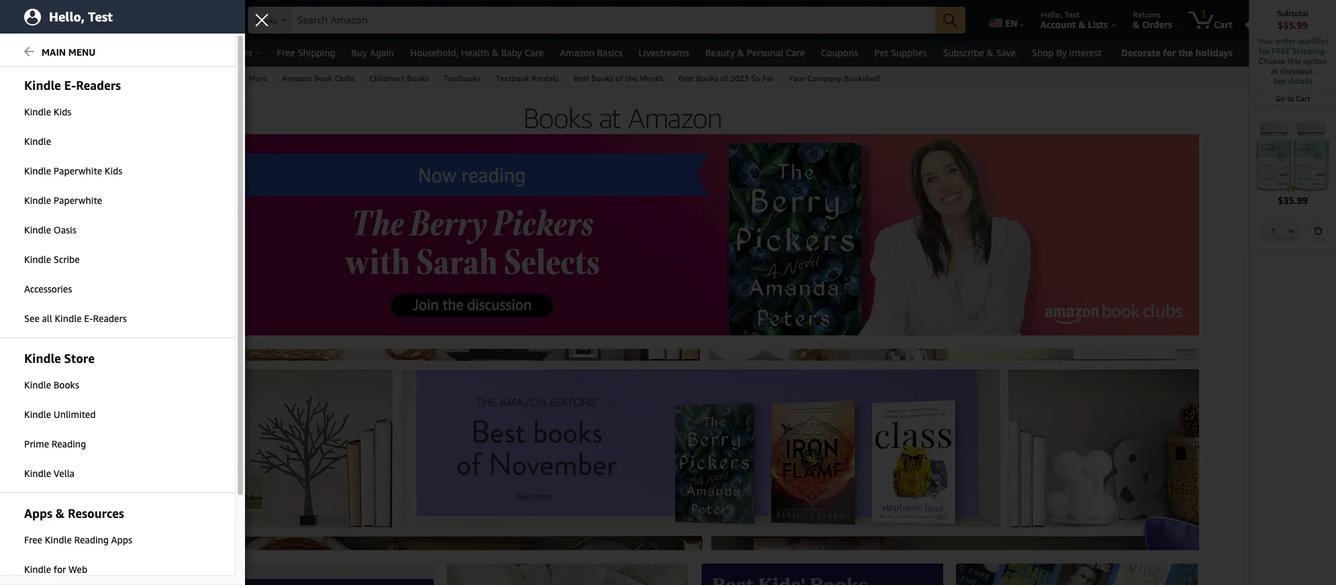 Task type: locate. For each thing, give the bounding box(es) containing it.
to down books in spanish link
[[39, 188, 46, 197]]

see up go
[[1274, 76, 1287, 86]]

on
[[75, 356, 84, 365]]

prime up kindle vella at the left
[[24, 439, 49, 450]]

0 vertical spatial textbook
[[496, 73, 530, 83]]

best
[[196, 73, 212, 83], [574, 73, 590, 83], [679, 73, 694, 83], [19, 224, 35, 234], [19, 236, 35, 246]]

kindle e-readers
[[24, 78, 121, 93]]

1 horizontal spatial company
[[808, 73, 842, 83]]

picks
[[53, 249, 72, 258], [58, 380, 77, 390]]

a up blog
[[98, 332, 103, 341]]

best sellers & more
[[196, 73, 267, 83]]

books%20at%20amazon image
[[343, 98, 907, 134]]

returns
[[1133, 9, 1161, 19]]

rentals for textbook rentals kindle etextbooks
[[53, 463, 81, 473]]

the for best books of the month
[[626, 73, 638, 83]]

2 care from the left
[[786, 47, 805, 58]]

picks up black
[[53, 249, 72, 258]]

1 up holidays
[[1201, 7, 1207, 21]]

2 vertical spatial your
[[19, 416, 35, 426]]

hello, up shop
[[1041, 9, 1063, 19]]

0 vertical spatial so
[[751, 73, 761, 83]]

coupons link
[[813, 44, 867, 62]]

0 horizontal spatial textbook
[[19, 463, 51, 473]]

your
[[1258, 36, 1274, 46], [789, 73, 806, 83], [19, 416, 35, 426]]

0 vertical spatial month
[[640, 73, 664, 83]]

1 horizontal spatial children's
[[369, 73, 405, 83]]

0 horizontal spatial best books of 2023 so far link
[[19, 236, 115, 246]]

1 vertical spatial so
[[91, 236, 101, 246]]

picks right club
[[58, 380, 77, 390]]

best for best sellers & more
[[196, 73, 212, 83]]

livestreams link
[[631, 44, 697, 62]]

1 horizontal spatial far
[[763, 73, 774, 83]]

textbook rentals link up kindle etextbooks "link"
[[19, 463, 81, 473]]

0 horizontal spatial free
[[24, 535, 42, 546]]

& left lists
[[1079, 19, 1086, 30]]

book inside navigation navigation
[[314, 73, 332, 83]]

0 vertical spatial cart
[[1214, 19, 1233, 30]]

1 vertical spatial your
[[789, 73, 806, 83]]

rentals inside navigation navigation
[[532, 73, 559, 83]]

1 horizontal spatial more
[[249, 73, 267, 83]]

1 vertical spatial cart
[[1297, 94, 1311, 103]]

the
[[1179, 47, 1194, 58], [626, 73, 638, 83], [71, 224, 82, 234]]

beauty
[[706, 47, 735, 58]]

kindle for web link
[[0, 556, 235, 584]]

far inside navigation navigation
[[763, 73, 774, 83]]

month
[[640, 73, 664, 83], [84, 224, 107, 234]]

rentals down "amazon basics" link
[[532, 73, 559, 83]]

for inside your order qualifies for free shipping. choose this option at checkout. see details
[[1260, 46, 1270, 56]]

books by black writers link
[[19, 261, 102, 270]]

returns & orders
[[1133, 9, 1173, 30]]

0 vertical spatial your
[[1258, 36, 1274, 46]]

0 horizontal spatial textbooks
[[12, 437, 55, 447]]

prime reading up checkbox icon
[[12, 566, 77, 578]]

1 vertical spatial read
[[68, 332, 87, 341]]

location
[[143, 19, 179, 30]]

advanced
[[55, 73, 91, 83]]

1 vertical spatial kindle
[[24, 351, 61, 366]]

subtotal $35.99
[[1278, 8, 1309, 31]]

2 paperwhite from the top
[[54, 195, 102, 206]]

apps
[[111, 535, 132, 546]]

1 horizontal spatial test
[[1065, 9, 1080, 19]]

1 horizontal spatial month
[[640, 73, 664, 83]]

etextbooks
[[43, 476, 84, 485]]

buy again
[[352, 47, 394, 58]]

search
[[93, 73, 117, 83]]

1 horizontal spatial best books of 2023 so far link
[[671, 67, 781, 88]]

1 horizontal spatial your
[[789, 73, 806, 83]]

month down livestreams link
[[640, 73, 664, 83]]

0 vertical spatial $35.99
[[1278, 19, 1308, 31]]

the inside the best books of the month best books of 2023 so far celebrity picks books by black writers
[[71, 224, 82, 234]]

hello, test inside hello, test link
[[49, 9, 113, 24]]

0 vertical spatial bookshelf
[[844, 73, 881, 83]]

kindle etextbooks link
[[19, 476, 84, 485]]

1 horizontal spatial bookshelf
[[844, 73, 881, 83]]

main
[[42, 46, 66, 58]]

0 horizontal spatial children's books link
[[19, 200, 79, 210]]

& left save
[[987, 47, 994, 58]]

0 horizontal spatial test
[[88, 9, 113, 24]]

free kindle reading apps link
[[0, 527, 235, 555]]

0 horizontal spatial your company bookshelf link
[[19, 416, 109, 426]]

0 vertical spatial picks
[[53, 249, 72, 258]]

1 horizontal spatial children's books link
[[362, 67, 437, 88]]

1 vertical spatial month
[[84, 224, 107, 234]]

company down new
[[37, 416, 72, 426]]

holiday
[[59, 47, 92, 58]]

children's books link
[[362, 67, 437, 88], [19, 200, 79, 210]]

for for kindle for web
[[54, 564, 66, 576]]

children's down back
[[19, 200, 54, 210]]

best books of the month link down the basics at the left
[[566, 67, 671, 88]]

1 vertical spatial best books of 2023 so far link
[[19, 236, 115, 246]]

0 horizontal spatial your
[[19, 416, 35, 426]]

see left the all
[[24, 313, 39, 324]]

kindle vella link
[[0, 460, 235, 488]]

1 vertical spatial children's
[[19, 200, 54, 210]]

1 vertical spatial best books of the month link
[[19, 224, 107, 234]]

free for free kindle reading apps
[[24, 535, 42, 546]]

0 vertical spatial more
[[249, 73, 267, 83]]

in up review
[[90, 332, 96, 341]]

delivering
[[108, 9, 145, 19]]

0 horizontal spatial children's
[[19, 200, 54, 210]]

&
[[1079, 19, 1086, 30], [1133, 19, 1140, 30], [492, 47, 499, 58], [738, 47, 745, 58], [987, 47, 994, 58], [241, 73, 247, 83], [56, 506, 65, 521]]

back to school books link
[[19, 188, 97, 197]]

hello, test up by
[[1041, 9, 1080, 19]]

kids down e-
[[54, 106, 71, 118]]

0 vertical spatial deals
[[94, 47, 117, 58]]

& right beauty
[[738, 47, 745, 58]]

your left order on the right of page
[[1258, 36, 1274, 46]]

en link
[[981, 3, 1031, 37]]

0 vertical spatial read
[[19, 285, 38, 294]]

to
[[147, 9, 155, 19], [1288, 94, 1295, 103], [39, 188, 46, 197], [59, 332, 66, 341]]

1 vertical spatial textbook
[[19, 463, 51, 473]]

a left new
[[38, 404, 43, 414]]

0 horizontal spatial the
[[71, 224, 82, 234]]

1 horizontal spatial rentals
[[532, 73, 559, 83]]

prime reading
[[24, 439, 86, 450], [12, 566, 77, 578]]

black
[[54, 261, 74, 270]]

a inside start a new series your company bookshelf
[[38, 404, 43, 414]]

free inside navigation navigation
[[277, 47, 295, 58]]

books down school
[[57, 200, 79, 210]]

in up back to school books link
[[43, 176, 50, 185]]

your down start
[[19, 416, 35, 426]]

hispanic and latino stories link
[[19, 164, 117, 173]]

livestreams
[[639, 47, 689, 58]]

in inside "hispanic and latino stories books in spanish back to school books children's books"
[[43, 176, 50, 185]]

books down 'more in books' on the bottom left of page
[[34, 332, 57, 341]]

reading down resources at bottom left
[[74, 535, 109, 546]]

kindle for kindle e-readers
[[24, 78, 61, 93]]

accessories link
[[0, 275, 235, 304]]

reading down start a new series your company bookshelf
[[52, 439, 86, 450]]

book inside 100 books to read in a lifetime amazon book review blog amazon books on facebook
[[51, 344, 69, 353]]

so up writers
[[91, 236, 101, 246]]

1 horizontal spatial 2023
[[730, 73, 749, 83]]

kindle up club
[[24, 351, 61, 366]]

your company bookshelf link down series
[[19, 416, 109, 426]]

the inside 'decorate for the holidays' link
[[1179, 47, 1194, 58]]

textbooks down start
[[12, 437, 55, 447]]

$35.99 down subtotal
[[1278, 19, 1308, 31]]

textbook rentals link down baby
[[489, 67, 566, 88]]

deals up the search
[[94, 47, 117, 58]]

1 left dropdown "image"
[[1272, 226, 1276, 235]]

latino
[[68, 164, 90, 173]]

2 vertical spatial the
[[71, 224, 82, 234]]

delete image
[[1314, 226, 1324, 235]]

month right oasis
[[84, 224, 107, 234]]

rentals inside textbook rentals kindle etextbooks
[[53, 463, 81, 473]]

angeles
[[172, 9, 200, 19]]

read left with
[[19, 285, 38, 294]]

2 vertical spatial book
[[19, 380, 37, 390]]

hello, test up menu
[[49, 9, 113, 24]]

so down beauty & personal care link
[[751, 73, 761, 83]]

0 horizontal spatial hello,
[[49, 9, 85, 24]]

textbooks down "health"
[[444, 73, 481, 83]]

1 kindle from the top
[[24, 78, 61, 93]]

resources
[[68, 506, 124, 521]]

children's books link down back to school books link
[[19, 200, 79, 210]]

& up ebooks at the bottom left
[[56, 506, 65, 521]]

1 vertical spatial prime reading
[[12, 566, 77, 578]]

1 vertical spatial rentals
[[53, 463, 81, 473]]

kindle unlimited
[[24, 409, 96, 420]]

0 vertical spatial kindle
[[24, 78, 61, 93]]

1 vertical spatial kids
[[105, 165, 122, 177]]

for
[[1260, 46, 1270, 56], [1164, 47, 1177, 58], [54, 564, 66, 576]]

1 paperwhite from the top
[[54, 165, 102, 177]]

1 vertical spatial bookshelf
[[74, 416, 109, 426]]

kindle for kindle store
[[24, 351, 61, 366]]

paperwhite for kindle paperwhite
[[54, 195, 102, 206]]

0 horizontal spatial so
[[91, 236, 101, 246]]

kindle scribe link
[[0, 246, 235, 274]]

best for best books of 2023 so far
[[679, 73, 694, 83]]

prime
[[24, 439, 49, 450], [12, 566, 38, 578]]

hello, test link
[[0, 0, 245, 34]]

0 vertical spatial paperwhite
[[54, 165, 102, 177]]

care right personal
[[786, 47, 805, 58]]

company down coupons link
[[808, 73, 842, 83]]

0 vertical spatial far
[[763, 73, 774, 83]]

read up review
[[68, 332, 87, 341]]

bookshelf
[[844, 73, 881, 83], [74, 416, 109, 426]]

best sellers & more link
[[189, 67, 275, 88]]

your inside your order qualifies for free shipping. choose this option at checkout. see details
[[1258, 36, 1274, 46]]

free shipping
[[277, 47, 335, 58]]

save
[[996, 47, 1016, 58]]

0 horizontal spatial 2023
[[71, 236, 89, 246]]

2023 inside navigation navigation
[[730, 73, 749, 83]]

1 vertical spatial deals
[[43, 535, 64, 544]]

1 horizontal spatial free
[[277, 47, 295, 58]]

to inside delivering to los angeles 90005 update location
[[147, 9, 155, 19]]

review
[[71, 344, 98, 353]]

kindle for web
[[24, 564, 88, 576]]

far down personal
[[763, 73, 774, 83]]

buy again link
[[344, 44, 402, 62]]

of down the basics at the left
[[616, 73, 623, 83]]

kindle kids link
[[0, 98, 235, 126]]

cart down details
[[1297, 94, 1311, 103]]

0 horizontal spatial hello, test
[[49, 9, 113, 24]]

accessories
[[24, 283, 72, 295]]

free down kindle ebooks link
[[24, 535, 42, 546]]

1 horizontal spatial your company bookshelf link
[[781, 67, 888, 88]]

1 vertical spatial textbook rentals link
[[19, 463, 81, 473]]

advanced search link
[[48, 67, 125, 88]]

audible
[[19, 510, 46, 520]]

Books search field
[[248, 7, 966, 35]]

hello, inside navigation navigation
[[1041, 9, 1063, 19]]

book left club
[[19, 380, 37, 390]]

textbook inside textbook rentals kindle etextbooks
[[19, 463, 51, 473]]

& for subscribe & save
[[987, 47, 994, 58]]

textbook for textbook rentals
[[496, 73, 530, 83]]

kindle
[[24, 106, 51, 118], [24, 136, 51, 147], [24, 165, 51, 177], [24, 195, 51, 206], [24, 224, 51, 236], [24, 254, 51, 265], [55, 313, 82, 324], [24, 379, 51, 391], [24, 409, 51, 420], [24, 468, 51, 480], [19, 476, 41, 485], [19, 523, 41, 532], [19, 535, 41, 544], [45, 535, 72, 546], [24, 564, 51, 576]]

paperwhite for kindle paperwhite kids
[[54, 165, 102, 177]]

0 vertical spatial see
[[1274, 76, 1287, 86]]

cart up holidays
[[1214, 19, 1233, 30]]

best books of 2023 so far link down oasis
[[19, 236, 115, 246]]

prime reading down kindle unlimited
[[24, 439, 86, 450]]

far down the "kindle paperwhite" link
[[103, 236, 115, 246]]

$35.99 up dropdown "image"
[[1278, 195, 1308, 206]]

& for returns & orders
[[1133, 19, 1140, 30]]

test up holiday deals
[[88, 9, 113, 24]]

the up books%20at%20amazon "image"
[[626, 73, 638, 83]]

in inside 100 books to read in a lifetime amazon book review blog amazon books on facebook
[[90, 332, 96, 341]]

readers
[[93, 313, 127, 324]]

0 vertical spatial 2023
[[730, 73, 749, 83]]

0 vertical spatial book
[[314, 73, 332, 83]]

2 horizontal spatial for
[[1260, 46, 1270, 56]]

1 horizontal spatial care
[[786, 47, 805, 58]]

book up amazon books on facebook 'link'
[[51, 344, 69, 353]]

1 horizontal spatial 1
[[1272, 226, 1276, 235]]

1 horizontal spatial a
[[98, 332, 103, 341]]

1 vertical spatial free
[[24, 535, 42, 546]]

apps & resources
[[24, 506, 124, 521]]

2 horizontal spatial book
[[314, 73, 332, 83]]

kids down "kindle" link
[[105, 165, 122, 177]]

bookshelf inside navigation navigation
[[844, 73, 881, 83]]

month for best books of the month
[[640, 73, 664, 83]]

None submit
[[936, 7, 966, 34]]

0 vertical spatial textbooks
[[444, 73, 481, 83]]

go to cart
[[1276, 94, 1311, 103]]

to inside 100 books to read in a lifetime amazon book review blog amazon books on facebook
[[59, 332, 66, 341]]

kindle up kindle kids
[[24, 78, 61, 93]]

more right sellers
[[249, 73, 267, 83]]

more up 100
[[12, 317, 33, 327]]

amazon
[[560, 47, 595, 58], [282, 73, 312, 83], [19, 344, 48, 353], [19, 356, 48, 365]]

0 horizontal spatial deals
[[43, 535, 64, 544]]

holidays
[[1196, 47, 1233, 58]]

& for beauty & personal care
[[738, 47, 745, 58]]

1 horizontal spatial textbooks
[[444, 73, 481, 83]]

books down celebrity
[[19, 261, 41, 270]]

company inside start a new series your company bookshelf
[[37, 416, 72, 426]]

now reading. bright young women with sarah selects. join the discussion. image
[[192, 134, 1200, 336]]

1 horizontal spatial hello,
[[1041, 9, 1063, 19]]

1 care from the left
[[525, 47, 544, 58]]

hello, test
[[49, 9, 113, 24], [1041, 9, 1080, 19]]

best books of 2023 so far link
[[671, 67, 781, 88], [19, 236, 115, 246]]

textbook inside navigation navigation
[[496, 73, 530, 83]]

prime up checkbox icon
[[12, 566, 38, 578]]

kindle kids
[[24, 106, 71, 118]]

0 vertical spatial children's
[[369, 73, 405, 83]]

for left web
[[54, 564, 66, 576]]

1 vertical spatial 2023
[[71, 236, 89, 246]]

0 horizontal spatial for
[[54, 564, 66, 576]]

lifetime
[[105, 332, 133, 341]]

your down beauty & personal care link
[[789, 73, 806, 83]]

1 vertical spatial company
[[37, 416, 72, 426]]

to up amazon book review blog link
[[59, 332, 66, 341]]

books up 100 books to read in a lifetime link
[[46, 317, 72, 327]]

children's down 'again'
[[369, 73, 405, 83]]

by
[[43, 261, 52, 270]]

to right go
[[1288, 94, 1295, 103]]

free left shipping
[[277, 47, 295, 58]]

100 books to read in a lifetime amazon book review blog amazon books on facebook
[[19, 332, 133, 365]]

0 horizontal spatial see
[[24, 313, 39, 324]]

start
[[19, 404, 36, 414]]

read with pride link
[[19, 285, 76, 294]]

1 horizontal spatial deals
[[94, 47, 117, 58]]

books up groceries link
[[255, 15, 277, 26]]

1 vertical spatial paperwhite
[[54, 195, 102, 206]]

2023 down beauty & personal care link
[[730, 73, 749, 83]]

book left clubs
[[314, 73, 332, 83]]

more
[[249, 73, 267, 83], [12, 317, 33, 327]]

& inside returns & orders
[[1133, 19, 1140, 30]]

2 horizontal spatial your
[[1258, 36, 1274, 46]]

& left orders
[[1133, 19, 1140, 30]]

holiday deals
[[59, 47, 117, 58]]

books in spanish link
[[19, 176, 81, 185]]

bookshelf down series
[[74, 416, 109, 426]]

1 vertical spatial far
[[103, 236, 115, 246]]

see
[[1274, 76, 1287, 86], [24, 313, 39, 324]]

books up "celebrity picks" "link"
[[37, 224, 60, 234]]

Search Amazon text field
[[292, 7, 936, 33]]

subscribe
[[943, 47, 985, 58]]

your company bookshelf link down coupons link
[[781, 67, 888, 88]]

& left baby
[[492, 47, 499, 58]]

see all kindle e-readers link
[[0, 305, 235, 333]]

2023 down oasis
[[71, 236, 89, 246]]

books down beauty
[[696, 73, 718, 83]]

textbook up kindle etextbooks "link"
[[19, 463, 51, 473]]

month inside the best books of the month best books of 2023 so far celebrity picks books by black writers
[[84, 224, 107, 234]]

1 horizontal spatial book
[[51, 344, 69, 353]]

to left los
[[147, 9, 155, 19]]

0 vertical spatial company
[[808, 73, 842, 83]]

0 vertical spatial reading
[[52, 439, 86, 450]]

1 horizontal spatial see
[[1274, 76, 1287, 86]]

so
[[751, 73, 761, 83], [91, 236, 101, 246]]

groceries
[[213, 47, 252, 58]]

advanced search
[[55, 73, 117, 83]]

a
[[98, 332, 103, 341], [38, 404, 43, 414]]

0 horizontal spatial far
[[103, 236, 115, 246]]

kids inside 'link'
[[105, 165, 122, 177]]

shipping.
[[1293, 46, 1327, 56]]

month inside navigation navigation
[[640, 73, 664, 83]]

2 kindle from the top
[[24, 351, 61, 366]]

deals inside audible audiobooks kindle ebooks kindle deals
[[43, 535, 64, 544]]

paperwhite inside 'link'
[[54, 165, 102, 177]]

test left lists
[[1065, 9, 1080, 19]]

the down kindle paperwhite
[[71, 224, 82, 234]]

bookshelf down pet
[[844, 73, 881, 83]]

supplies
[[891, 47, 927, 58]]

100 books to read in a lifetime link
[[19, 332, 133, 341]]



Task type: vqa. For each thing, say whether or not it's contained in the screenshot.
shop all fire tv devices link
no



Task type: describe. For each thing, give the bounding box(es) containing it.
0 vertical spatial prime
[[24, 439, 49, 450]]

amazon image
[[15, 12, 80, 32]]

book club picks link
[[19, 380, 77, 390]]

& for account & lists
[[1079, 19, 1086, 30]]

best books of the month best books of 2023 so far celebrity picks books by black writers
[[19, 224, 115, 270]]

apps
[[24, 506, 52, 521]]

0 vertical spatial best books of 2023 so far link
[[671, 67, 781, 88]]

2 vertical spatial reading
[[41, 566, 77, 578]]

0 vertical spatial your company bookshelf link
[[781, 67, 888, 88]]

holiday deals link
[[51, 44, 126, 62]]

pet
[[875, 47, 889, 58]]

your for your company bookshelf
[[789, 73, 806, 83]]

& for apps & resources
[[56, 506, 65, 521]]

best books of 2023 image
[[192, 564, 434, 586]]

see all kindle e-readers
[[24, 313, 127, 324]]

best kids' books of 2023 image
[[702, 564, 944, 586]]

kindle paperwhite
[[24, 195, 102, 206]]

kindle oasis
[[24, 224, 76, 236]]

rentals for textbook rentals
[[532, 73, 559, 83]]

books down kindle oasis
[[37, 236, 60, 246]]

kindle inside 'link'
[[24, 165, 51, 177]]

free shipping link
[[269, 44, 344, 62]]

back
[[19, 188, 37, 197]]

best for best books of the month
[[574, 73, 590, 83]]

dropdown image
[[1288, 228, 1295, 233]]

coupons
[[821, 47, 859, 58]]

orders
[[1143, 19, 1173, 30]]

so inside the best books of the month best books of 2023 so far celebrity picks books by black writers
[[91, 236, 101, 246]]

books link
[[10, 67, 48, 88]]

textbook for textbook rentals kindle etextbooks
[[19, 463, 51, 473]]

go to cart link
[[1254, 92, 1332, 105]]

hispanic
[[19, 164, 50, 173]]

en
[[1006, 17, 1018, 29]]

in right popular
[[47, 137, 55, 147]]

none submit inside books search field
[[936, 7, 966, 34]]

0 horizontal spatial 1
[[1201, 7, 1207, 21]]

books down amazon book review blog link
[[51, 356, 73, 365]]

1 vertical spatial see
[[24, 313, 39, 324]]

best books in top categories image
[[957, 564, 1199, 586]]

amazon book review image
[[447, 564, 689, 586]]

the for best books of the month best books of 2023 so far celebrity picks books by black writers
[[71, 224, 82, 234]]

hello, test inside navigation navigation
[[1041, 9, 1080, 19]]

of for best books of 2023 so far
[[721, 73, 728, 83]]

0 vertical spatial prime reading
[[24, 439, 86, 450]]

test inside navigation navigation
[[1065, 9, 1080, 19]]

1 horizontal spatial textbook rentals link
[[489, 67, 566, 88]]

children's inside "hispanic and latino stories books in spanish back to school books children's books"
[[19, 200, 54, 210]]

book club picks
[[19, 380, 77, 390]]

0 vertical spatial best books of the month link
[[566, 67, 671, 88]]

sellers
[[214, 73, 238, 83]]

amazon basics
[[560, 47, 623, 58]]

1 horizontal spatial cart
[[1297, 94, 1311, 103]]

free for free shipping
[[277, 47, 295, 58]]

personal
[[747, 47, 784, 58]]

hispanic and latino stories books in spanish back to school books children's books
[[19, 164, 117, 210]]

amazon book clubs
[[282, 73, 355, 83]]

go
[[1276, 94, 1286, 103]]

popular in books
[[12, 137, 84, 147]]

far inside the best books of the month best books of 2023 so far celebrity picks books by black writers
[[103, 236, 115, 246]]

new
[[45, 404, 61, 414]]

of down oasis
[[62, 236, 69, 246]]

subtotal
[[1278, 8, 1309, 18]]

web
[[68, 564, 88, 576]]

kindle unlimited link
[[0, 401, 235, 429]]

decorate for the holidays link
[[1116, 44, 1239, 62]]

test inside hello, test link
[[88, 9, 113, 24]]

0 horizontal spatial kids
[[54, 106, 71, 118]]

$35.99 inside subtotal $35.99
[[1278, 19, 1308, 31]]

and
[[52, 164, 65, 173]]

2023 inside the best books of the month best books of 2023 so far celebrity picks books by black writers
[[71, 236, 89, 246]]

main menu
[[42, 46, 96, 58]]

decorate for the holidays
[[1122, 47, 1233, 58]]

option
[[1303, 56, 1327, 66]]

prime reading link
[[0, 431, 235, 459]]

navigation navigation
[[0, 0, 1337, 586]]

facebook
[[86, 356, 122, 365]]

main menu link
[[0, 38, 235, 67]]

writers
[[76, 261, 102, 270]]

read inside 100 books to read in a lifetime amazon book review blog amazon books on facebook
[[68, 332, 87, 341]]

of for best books of the month best books of 2023 so far celebrity picks books by black writers
[[62, 224, 69, 234]]

1 vertical spatial reading
[[74, 535, 109, 546]]

see inside your order qualifies for free shipping. choose this option at checkout. see details
[[1274, 76, 1287, 86]]

free kindle reading apps
[[24, 535, 132, 546]]

your for your order qualifies for free shipping. choose this option at checkout. see details
[[1258, 36, 1274, 46]]

0 horizontal spatial read
[[19, 285, 38, 294]]

shop
[[1032, 47, 1054, 58]]

kindle vella
[[24, 468, 75, 480]]

audiobooks
[[47, 510, 90, 520]]

clubs
[[335, 73, 355, 83]]

0 horizontal spatial more
[[12, 317, 33, 327]]

books down spanish
[[75, 188, 97, 197]]

company inside navigation navigation
[[808, 73, 842, 83]]

children's inside children's books link
[[369, 73, 405, 83]]

scribe
[[54, 254, 80, 265]]

kindle paperwhite kids
[[24, 165, 122, 177]]

deals inside 'link'
[[94, 47, 117, 58]]

household, health & baby care
[[410, 47, 544, 58]]

delivering to los angeles 90005 update location
[[108, 9, 226, 30]]

qualifies
[[1298, 36, 1329, 46]]

a inside 100 books to read in a lifetime amazon book review blog amazon books on facebook
[[98, 332, 103, 341]]

textbook rentals
[[496, 73, 559, 83]]

month for best books of the month best books of 2023 so far celebrity picks books by black writers
[[84, 224, 107, 234]]

checkbox image
[[12, 585, 23, 586]]

groceries link
[[205, 44, 269, 62]]

kindle books link
[[0, 371, 235, 400]]

0 horizontal spatial best books of the month link
[[19, 224, 107, 234]]

amazon basics link
[[552, 44, 631, 62]]

buy
[[352, 47, 368, 58]]

to inside "hispanic and latino stories books in spanish back to school books children's books"
[[39, 188, 46, 197]]

children's books
[[369, 73, 429, 83]]

& right sellers
[[241, 73, 247, 83]]

all button
[[10, 40, 49, 66]]

kindle link
[[0, 128, 235, 156]]

readers
[[76, 78, 121, 93]]

kindle paperwhite link
[[0, 187, 235, 215]]

1 vertical spatial textbooks
[[12, 437, 55, 447]]

books up hispanic and latino stories link
[[57, 137, 84, 147]]

beauty & personal care
[[706, 47, 805, 58]]

of for best books of the month
[[616, 73, 623, 83]]

vella
[[54, 468, 75, 480]]

household, health & baby care link
[[402, 44, 552, 62]]

interest
[[1070, 47, 1102, 58]]

books down household,
[[407, 73, 429, 83]]

order
[[1276, 36, 1296, 46]]

start a new series link
[[19, 404, 86, 414]]

again
[[370, 47, 394, 58]]

1 vertical spatial $35.99
[[1278, 195, 1308, 206]]

books inside search field
[[255, 15, 277, 26]]

1 vertical spatial prime
[[12, 566, 38, 578]]

bookshelf inside start a new series your company bookshelf
[[74, 416, 109, 426]]

90005
[[203, 9, 226, 19]]

books down amazon books on facebook 'link'
[[54, 379, 79, 391]]

blog
[[100, 344, 116, 353]]

beauty & personal care link
[[697, 44, 813, 62]]

best books of the month
[[574, 73, 664, 83]]

all
[[42, 313, 52, 324]]

100
[[19, 332, 32, 341]]

0 horizontal spatial textbook rentals link
[[19, 463, 81, 473]]

textbooks inside navigation navigation
[[444, 73, 481, 83]]

1 vertical spatial children's books link
[[19, 200, 79, 210]]

picks inside the best books of the month best books of 2023 so far celebrity picks books by black writers
[[53, 249, 72, 258]]

0 horizontal spatial book
[[19, 380, 37, 390]]

1 vertical spatial your company bookshelf link
[[19, 416, 109, 426]]

coq10 600mg softgels | high absorption coq10 ubiquinol supplement | reduced form enhanced with vitamin e &amp; omega 3 6 9 | antioxidant powerhouse good for health | 120 softgels image
[[1256, 120, 1330, 194]]

checkout.
[[1281, 66, 1315, 76]]

books down all button
[[17, 73, 40, 83]]

your inside start a new series your company bookshelf
[[19, 416, 35, 426]]

popular
[[12, 137, 45, 147]]

kindle inside textbook rentals kindle etextbooks
[[19, 476, 41, 485]]

1 vertical spatial picks
[[58, 380, 77, 390]]

books up back
[[19, 176, 41, 185]]

start a new series your company bookshelf
[[19, 404, 109, 426]]

shop by interest
[[1032, 47, 1102, 58]]

best books of november image
[[192, 349, 1200, 551]]

see details link
[[1257, 76, 1330, 86]]

pet supplies link
[[867, 44, 935, 62]]

books down the basics at the left
[[592, 73, 614, 83]]

amazon book review blog link
[[19, 344, 116, 353]]

for for decorate for the holidays
[[1164, 47, 1177, 58]]

update
[[108, 19, 140, 30]]

0 vertical spatial children's books link
[[362, 67, 437, 88]]

in down read with pride link
[[35, 317, 43, 327]]

so inside navigation navigation
[[751, 73, 761, 83]]

your order qualifies for free shipping. choose this option at checkout. see details
[[1258, 36, 1329, 86]]

more inside the best sellers & more link
[[249, 73, 267, 83]]

health
[[461, 47, 490, 58]]



